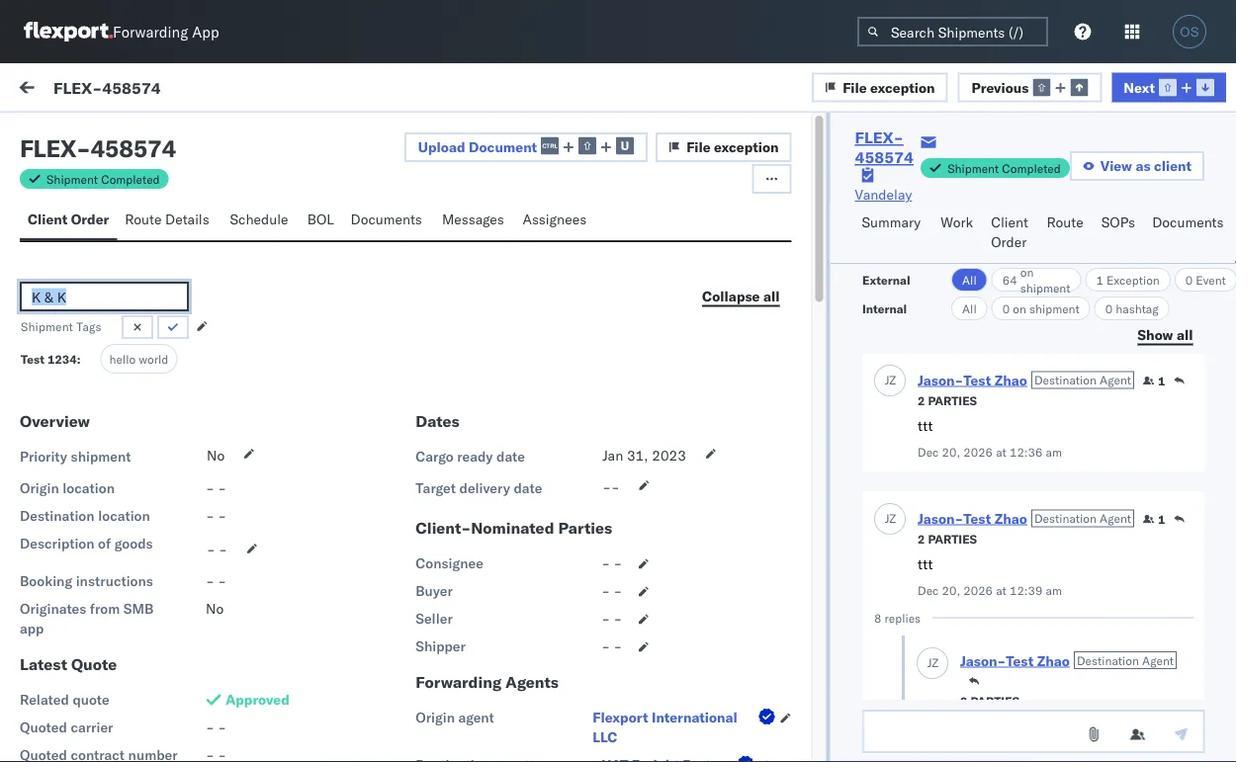 Task type: locate. For each thing, give the bounding box(es) containing it.
message up internal (0)
[[147, 81, 205, 98]]

on inside 64 on shipment
[[1020, 265, 1033, 279]]

related for related work item/shipment
[[953, 172, 994, 186]]

am for 12:33
[[558, 408, 579, 425]]

1 vertical spatial am
[[558, 408, 579, 425]]

@ tao liu
[[59, 693, 123, 711]]

2 (0) from the left
[[185, 126, 210, 143]]

0 vertical spatial parties
[[927, 394, 977, 408]]

quoted
[[20, 719, 67, 736]]

external (0)
[[32, 126, 113, 143]]

0 horizontal spatial (0)
[[87, 126, 113, 143]]

2 vertical spatial agent
[[1142, 654, 1173, 668]]

2023
[[652, 447, 686, 464]]

1 vertical spatial 2 parties
[[917, 532, 977, 547]]

2 for ttt dec 20, 2026 at 12:39 am
[[917, 532, 925, 547]]

z
[[71, 216, 77, 229], [71, 305, 77, 318], [889, 373, 896, 388], [71, 483, 77, 496], [889, 512, 896, 527], [71, 572, 77, 585], [931, 656, 938, 671], [71, 661, 77, 674]]

collapse all button
[[690, 282, 792, 311]]

1 horizontal spatial route
[[1047, 214, 1083, 231]]

1 am from the top
[[1045, 445, 1062, 460]]

2 parties button
[[917, 392, 977, 409], [917, 530, 977, 547], [960, 692, 1019, 710]]

shipment for 64 on shipment
[[1020, 280, 1070, 295]]

test left from
[[59, 604, 83, 622]]

None text field
[[20, 282, 189, 311]]

0 vertical spatial 2 parties button
[[917, 392, 977, 409]]

os
[[1180, 24, 1199, 39]]

1 horizontal spatial documents
[[1152, 214, 1224, 231]]

test up description
[[59, 515, 83, 533]]

0 vertical spatial shipment
[[1020, 280, 1070, 295]]

agent for ttt dec 20, 2026 at 12:36 am
[[1099, 373, 1131, 388]]

6:47 up the client-nominated parties
[[516, 497, 546, 514]]

at inside the ttt dec 20, 2026 at 12:36 am
[[995, 445, 1006, 460]]

0 vertical spatial dec 17, 2026, 6:47 pm pst
[[420, 497, 598, 514]]

route for route
[[1047, 214, 1083, 231]]

event
[[1195, 272, 1225, 287]]

all for collapse all
[[763, 287, 780, 305]]

jason- up 'destination location'
[[96, 481, 140, 498]]

jason-test zhao button for ttt dec 20, 2026 at 12:36 am
[[917, 372, 1027, 389]]

0 vertical spatial am
[[558, 230, 579, 247]]

0 vertical spatial related
[[953, 172, 994, 186]]

2 1 button from the top
[[1142, 512, 1165, 528]]

cargo
[[416, 448, 454, 465]]

agents
[[505, 672, 559, 692]]

resize handle column header
[[387, 165, 411, 762], [653, 165, 677, 762], [920, 165, 943, 762], [1186, 165, 1209, 762]]

message
[[147, 81, 205, 98], [61, 172, 109, 186]]

destination
[[1034, 373, 1096, 388], [20, 507, 95, 525], [1034, 511, 1096, 526], [1076, 654, 1139, 668]]

forwarding left app at the left of the page
[[113, 22, 188, 41]]

0 horizontal spatial internal
[[133, 126, 181, 143]]

shipment down 64 on shipment
[[1029, 301, 1079, 316]]

6:47
[[516, 497, 546, 514], [516, 586, 546, 603]]

jason-test zhao destination agent for ttt dec 20, 2026 at 12:36 am
[[917, 372, 1131, 389]]

2 vertical spatial 1
[[1158, 512, 1165, 527]]

1 vertical spatial dec 17, 2026, 6:47 pm pst
[[420, 586, 598, 603]]

at
[[995, 445, 1006, 460], [995, 583, 1006, 598]]

0 horizontal spatial file exception
[[686, 138, 779, 156]]

forwarding
[[113, 22, 188, 41], [416, 672, 501, 692]]

1 all button from the top
[[951, 268, 987, 292]]

jason-test zhao up smb
[[96, 570, 201, 587]]

jason-test zhao destination agent down 12:39
[[960, 652, 1173, 670]]

goods
[[114, 535, 153, 552]]

am for ttt dec 20, 2026 at 12:36 am
[[1045, 445, 1062, 460]]

1 vertical spatial date
[[514, 480, 542, 497]]

test msg
[[59, 426, 113, 444]]

documents down client
[[1152, 214, 1224, 231]]

am down assignees
[[558, 230, 579, 247]]

origin down priority
[[20, 480, 59, 497]]

view as client button
[[1070, 151, 1204, 181]]

summary button
[[854, 205, 933, 263]]

client order down flex
[[28, 211, 109, 228]]

jan
[[602, 447, 623, 464]]

(0) for external (0)
[[87, 126, 113, 143]]

flexport
[[593, 709, 648, 726]]

0 horizontal spatial 12:36
[[516, 230, 554, 247]]

client
[[28, 211, 68, 228], [991, 214, 1028, 231]]

client order
[[28, 211, 109, 228], [991, 214, 1028, 251]]

order down flex - 458574
[[71, 211, 109, 228]]

1 vertical spatial 2
[[917, 532, 925, 547]]

jason-test zhao button up the ttt dec 20, 2026 at 12:36 am
[[917, 372, 1027, 389]]

destination location
[[20, 507, 150, 525]]

2 all from the top
[[962, 301, 976, 316]]

1 (0) from the left
[[87, 126, 113, 143]]

1 vertical spatial location
[[98, 507, 150, 525]]

forwarding up origin agent
[[416, 672, 501, 692]]

1 horizontal spatial external
[[862, 272, 910, 287]]

1 vertical spatial all
[[1176, 326, 1193, 343]]

jason-test zhao destination agent for ttt dec 20, 2026 at 12:39 am
[[917, 510, 1131, 528]]

flex - 458574
[[20, 133, 176, 163]]

1 at from the top
[[995, 445, 1006, 460]]

1 2026 from the top
[[963, 445, 992, 460]]

17, down consignee
[[448, 586, 470, 603]]

1 dec 17, 2026, 6:47 pm pst from the top
[[420, 497, 598, 514]]

0 vertical spatial on
[[1020, 265, 1033, 279]]

all
[[962, 272, 976, 287], [962, 301, 976, 316]]

0 horizontal spatial forwarding
[[113, 22, 188, 41]]

on
[[1020, 265, 1033, 279], [1012, 301, 1026, 316]]

1 horizontal spatial internal
[[862, 301, 907, 316]]

4 resize handle column header from the left
[[1186, 165, 1209, 762]]

0 vertical spatial agent
[[1099, 373, 1131, 388]]

related work item/shipment
[[953, 172, 1107, 186]]

dec
[[420, 230, 445, 247], [420, 408, 445, 425], [917, 445, 938, 460], [420, 497, 445, 514], [917, 583, 938, 598], [420, 586, 445, 603], [420, 675, 445, 692]]

parties for ttt dec 20, 2026 at 12:36 am
[[927, 394, 977, 408]]

1 vertical spatial 2 parties button
[[917, 530, 977, 547]]

1 vertical spatial message
[[61, 172, 109, 186]]

1 vertical spatial pm
[[549, 586, 570, 603]]

1 vertical spatial 1 button
[[1142, 512, 1165, 528]]

at inside ttt dec 20, 2026 at 12:39 am
[[995, 583, 1006, 598]]

work
[[57, 76, 108, 103], [997, 172, 1023, 186]]

on down the 64
[[1012, 301, 1026, 316]]

client order button up the 64
[[983, 205, 1039, 263]]

dec inside the ttt dec 20, 2026 at 12:36 am
[[917, 445, 938, 460]]

booking
[[20, 573, 72, 590]]

1 exception
[[1096, 272, 1159, 287]]

(0) inside external (0) button
[[87, 126, 113, 143]]

1 vertical spatial test
[[59, 515, 83, 533]]

parties
[[927, 394, 977, 408], [927, 532, 977, 547], [970, 694, 1019, 709]]

0 vertical spatial message
[[147, 81, 205, 98]]

2026 inside the ttt dec 20, 2026 at 12:36 am
[[963, 445, 992, 460]]

test down internal (0) button
[[140, 214, 166, 231]]

client order up the 64
[[991, 214, 1028, 251]]

jason-test zhao down flex - 458574
[[96, 214, 201, 231]]

route down item/shipment
[[1047, 214, 1083, 231]]

jason-test zhao button down 12:39
[[960, 652, 1069, 670]]

sops
[[1101, 214, 1135, 231]]

2026, down consignee
[[473, 586, 512, 603]]

route details
[[125, 211, 209, 228]]

0 vertical spatial location
[[63, 480, 115, 497]]

shipment down msg
[[71, 448, 131, 465]]

0 vertical spatial jason-test zhao destination agent
[[917, 372, 1131, 389]]

internal down summary button
[[862, 301, 907, 316]]

(0) down the flex-458574
[[87, 126, 113, 143]]

jason-test zhao destination agent up ttt dec 20, 2026 at 12:39 am
[[917, 510, 1131, 528]]

dec 17, 2026, 6:47 pm pst down "nominated"
[[420, 586, 598, 603]]

client down the related work item/shipment
[[991, 214, 1028, 231]]

1 vertical spatial internal
[[862, 301, 907, 316]]

2 vertical spatial test
[[59, 604, 83, 622]]

0 horizontal spatial all
[[763, 287, 780, 305]]

2 2026 from the top
[[963, 583, 992, 598]]

1 vertical spatial work
[[997, 172, 1023, 186]]

at for ttt dec 20, 2026 at 12:36 am
[[995, 445, 1006, 460]]

schedule
[[230, 211, 288, 228]]

test left 1234
[[21, 352, 44, 367]]

2 at from the top
[[995, 583, 1006, 598]]

2 am from the top
[[1045, 583, 1062, 598]]

(0) inside internal (0) button
[[185, 126, 210, 143]]

shipment up 'work'
[[947, 161, 999, 176]]

related up quoted in the left bottom of the page
[[20, 691, 69, 709]]

1 resize handle column header from the left
[[387, 165, 411, 762]]

1 vertical spatial forwarding
[[416, 672, 501, 692]]

next button
[[1112, 72, 1226, 102]]

0 vertical spatial test
[[59, 426, 83, 444]]

0 horizontal spatial shipment completed
[[46, 172, 160, 186]]

0 vertical spatial all
[[763, 287, 780, 305]]

0 left event in the right of the page
[[1185, 272, 1192, 287]]

1 1 button from the top
[[1142, 373, 1165, 389]]

date right ready
[[496, 448, 525, 465]]

1 horizontal spatial forwarding
[[416, 672, 501, 692]]

0 vertical spatial all button
[[951, 268, 987, 292]]

documents button up 0 event
[[1144, 205, 1236, 263]]

1 vertical spatial origin
[[416, 709, 455, 726]]

2 vertical spatial parties
[[970, 694, 1019, 709]]

shipment up 0 on shipment
[[1020, 280, 1070, 295]]

:
[[77, 352, 81, 367]]

documents for the left the documents button
[[351, 211, 422, 228]]

all left 0 on shipment
[[962, 301, 976, 316]]

cargo ready date
[[416, 448, 525, 465]]

am inside the ttt dec 20, 2026 at 12:36 am
[[1045, 445, 1062, 460]]

2 am from the top
[[558, 408, 579, 425]]

location
[[63, 480, 115, 497], [98, 507, 150, 525]]

app
[[192, 22, 219, 41]]

description of goods
[[20, 535, 153, 552]]

1 button for ttt dec 20, 2026 at 12:39 am
[[1142, 512, 1165, 528]]

2026 for ttt dec 20, 2026 at 12:36 am
[[963, 445, 992, 460]]

1 horizontal spatial 12:36
[[1009, 445, 1042, 460]]

0 vertical spatial 2 parties
[[917, 394, 977, 408]]

2026 inside ttt dec 20, 2026 at 12:39 am
[[963, 583, 992, 598]]

1 vertical spatial jason-test zhao destination agent
[[917, 510, 1131, 528]]

test
[[59, 426, 83, 444], [59, 515, 83, 533], [59, 604, 83, 622]]

external for external (0)
[[32, 126, 84, 143]]

0 left "hashtag"
[[1105, 301, 1112, 316]]

2026 for ttt dec 20, 2026 at 12:39 am
[[963, 583, 992, 598]]

all left the 64
[[962, 272, 976, 287]]

jason-test zhao up goods
[[96, 481, 201, 498]]

31,
[[627, 447, 648, 464]]

1 all from the top
[[962, 272, 976, 287]]

view
[[1100, 157, 1132, 175]]

client order button down flex
[[20, 202, 117, 240]]

replies
[[884, 611, 920, 626]]

1 vertical spatial 17,
[[448, 586, 470, 603]]

8
[[874, 611, 881, 626]]

message down flex - 458574
[[61, 172, 109, 186]]

forwarding for forwarding agents
[[416, 672, 501, 692]]

origin location
[[20, 480, 115, 497]]

0 horizontal spatial related
[[20, 691, 69, 709]]

consignee
[[416, 555, 483, 572]]

6:47 down the client-nominated parties
[[516, 586, 546, 603]]

related up 'work'
[[953, 172, 994, 186]]

0 vertical spatial 2026
[[963, 445, 992, 460]]

test up smb
[[140, 570, 166, 587]]

on right the 64
[[1020, 265, 1033, 279]]

1 horizontal spatial file
[[843, 78, 867, 96]]

test right quote at the bottom of page
[[140, 659, 166, 676]]

origin down 8,
[[416, 709, 455, 726]]

all button for 0
[[951, 297, 987, 320]]

0 vertical spatial date
[[496, 448, 525, 465]]

all
[[763, 287, 780, 305], [1176, 326, 1193, 343]]

shipment inside 64 on shipment
[[1020, 280, 1070, 295]]

j z
[[68, 216, 77, 229], [68, 305, 77, 318], [884, 373, 896, 388], [68, 483, 77, 496], [884, 512, 896, 527], [68, 572, 77, 585], [927, 656, 938, 671], [68, 661, 77, 674]]

msg
[[87, 426, 113, 444]]

1 vertical spatial jason-test zhao button
[[917, 510, 1027, 528]]

internal inside button
[[133, 126, 181, 143]]

am right 12:33
[[558, 408, 579, 425]]

location up 'destination location'
[[63, 480, 115, 497]]

0 vertical spatial exception
[[870, 78, 935, 96]]

0 horizontal spatial exception
[[714, 138, 779, 156]]

flex- 458574 link
[[855, 128, 921, 167]]

0 vertical spatial 1 button
[[1142, 373, 1165, 389]]

message button
[[139, 63, 238, 117]]

jason- down ttt dec 20, 2026 at 12:39 am
[[960, 652, 1005, 670]]

all button left 0 on shipment
[[951, 297, 987, 320]]

all right show
[[1176, 326, 1193, 343]]

2026,
[[473, 230, 512, 247], [473, 408, 512, 425], [473, 497, 512, 514], [473, 586, 512, 603], [465, 675, 503, 692]]

exception
[[870, 78, 935, 96], [714, 138, 779, 156]]

location for destination location
[[98, 507, 150, 525]]

on for 64
[[1020, 265, 1033, 279]]

target
[[416, 480, 456, 497]]

2 parties button for ttt dec 20, 2026 at 12:36 am
[[917, 392, 977, 409]]

shipment tags
[[21, 319, 101, 334]]

1 vertical spatial at
[[995, 583, 1006, 598]]

0 vertical spatial file exception
[[843, 78, 935, 96]]

1 vertical spatial 12:36
[[1009, 445, 1042, 460]]

1 horizontal spatial client
[[991, 214, 1028, 231]]

1 vertical spatial am
[[1045, 583, 1062, 598]]

route left details
[[125, 211, 162, 228]]

external down summary button
[[862, 272, 910, 287]]

all button left the 64
[[951, 268, 987, 292]]

0 for 0 on shipment
[[1002, 301, 1009, 316]]

location up goods
[[98, 507, 150, 525]]

bol
[[307, 211, 334, 228]]

1 vertical spatial file exception
[[686, 138, 779, 156]]

route
[[125, 211, 162, 228], [1047, 214, 1083, 231]]

2
[[917, 394, 925, 408], [917, 532, 925, 547], [960, 694, 967, 709]]

0 vertical spatial origin
[[20, 480, 59, 497]]

0 horizontal spatial client
[[28, 211, 68, 228]]

0 down the 64
[[1002, 301, 1009, 316]]

dec 17, 2026, 6:47 pm pst up "nominated"
[[420, 497, 598, 514]]

2 dec 17, 2026, 6:47 pm pst from the top
[[420, 586, 598, 603]]

0 event
[[1185, 272, 1225, 287]]

file exception button
[[812, 72, 948, 102], [812, 72, 948, 102], [656, 133, 792, 162], [656, 133, 792, 162]]

1 vertical spatial external
[[862, 272, 910, 287]]

external down my work
[[32, 126, 84, 143]]

internal down message button
[[133, 126, 181, 143]]

jason-test zhao destination agent up the ttt dec 20, 2026 at 12:36 am
[[917, 372, 1131, 389]]

order
[[71, 211, 109, 228], [991, 233, 1027, 251]]

all right collapse at top
[[763, 287, 780, 305]]

12:39
[[1009, 583, 1042, 598]]

work up external (0)
[[57, 76, 108, 103]]

0 vertical spatial am
[[1045, 445, 1062, 460]]

file
[[843, 78, 867, 96], [686, 138, 711, 156]]

document
[[469, 138, 537, 155]]

(0) down message button
[[185, 126, 210, 143]]

all for show all
[[1176, 326, 1193, 343]]

jason-test zhao up liu
[[96, 659, 201, 676]]

1 horizontal spatial 0
[[1105, 301, 1112, 316]]

collapse
[[702, 287, 760, 305]]

0 vertical spatial forwarding
[[113, 22, 188, 41]]

related
[[953, 172, 994, 186], [20, 691, 69, 709]]

test up the ttt dec 20, 2026 at 12:36 am
[[963, 372, 991, 389]]

--
[[602, 479, 620, 496]]

2 6:47 from the top
[[516, 586, 546, 603]]

2 jason-test zhao from the top
[[96, 303, 201, 320]]

date
[[496, 448, 525, 465], [514, 480, 542, 497]]

0 horizontal spatial completed
[[101, 172, 160, 186]]

12:36
[[516, 230, 554, 247], [1009, 445, 1042, 460]]

jason- up the ttt dec 20, 2026 at 12:36 am
[[917, 372, 963, 389]]

am for ttt dec 20, 2026 at 12:39 am
[[1045, 583, 1062, 598]]

documents button right bol
[[343, 202, 434, 240]]

None text field
[[862, 710, 1204, 754]]

1 vertical spatial parties
[[927, 532, 977, 547]]

all button for 64
[[951, 268, 987, 292]]

upload document
[[418, 138, 537, 155]]

0 horizontal spatial external
[[32, 126, 84, 143]]

j
[[68, 216, 71, 229], [68, 305, 71, 318], [884, 373, 889, 388], [68, 483, 71, 496], [884, 512, 889, 527], [68, 572, 71, 585], [927, 656, 931, 671], [68, 661, 71, 674]]

am inside ttt dec 20, 2026 at 12:39 am
[[1045, 583, 1062, 598]]

1 vertical spatial order
[[991, 233, 1027, 251]]

work for related
[[997, 172, 1023, 186]]

1 horizontal spatial work
[[997, 172, 1023, 186]]

20,
[[448, 230, 470, 247], [448, 408, 470, 425], [941, 445, 960, 460], [941, 583, 960, 598]]

0 vertical spatial all
[[962, 272, 976, 287]]

completed up route button
[[1002, 161, 1061, 176]]

0 vertical spatial 17,
[[448, 497, 470, 514]]

pst up parties
[[574, 497, 598, 514]]

work left item/shipment
[[997, 172, 1023, 186]]

test up 'priority shipment'
[[59, 426, 83, 444]]

1 vertical spatial 1
[[1158, 374, 1165, 389]]

458574 inside flex- 458574 'link'
[[855, 147, 914, 167]]

summary
[[862, 214, 921, 231]]

1 vertical spatial 6:47
[[516, 586, 546, 603]]

2026, up "nominated"
[[473, 497, 512, 514]]

parties for ttt dec 20, 2026 at 12:39 am
[[927, 532, 977, 547]]

jason-test zhao up world
[[96, 303, 201, 320]]

0 vertical spatial 6:47
[[516, 497, 546, 514]]

pst up jan
[[583, 408, 607, 425]]

2 all button from the top
[[951, 297, 987, 320]]

2026, right 8,
[[465, 675, 503, 692]]

date up the client-nominated parties
[[514, 480, 542, 497]]

1 vertical spatial exception
[[714, 138, 779, 156]]

quoted carrier
[[20, 719, 113, 736]]

internal (0) button
[[125, 117, 222, 155]]

buyer
[[416, 582, 453, 600]]

forwarding agents
[[416, 672, 559, 692]]

1 vertical spatial related
[[20, 691, 69, 709]]

completed down flex - 458574
[[101, 172, 160, 186]]

1 vertical spatial shipment
[[1029, 301, 1079, 316]]

shipment
[[1020, 280, 1070, 295], [1029, 301, 1079, 316], [71, 448, 131, 465]]

jason-test zhao button up ttt dec 20, 2026 at 12:39 am
[[917, 510, 1027, 528]]

external inside external (0) button
[[32, 126, 84, 143]]

origin
[[20, 480, 59, 497], [416, 709, 455, 726]]

internal for internal
[[862, 301, 907, 316]]

17, up "client-" on the left bottom of page
[[448, 497, 470, 514]]

bol button
[[299, 202, 343, 240]]

shipment completed down flex - 458574
[[46, 172, 160, 186]]

1 am from the top
[[558, 230, 579, 247]]

1 horizontal spatial order
[[991, 233, 1027, 251]]

0 for 0 hashtag
[[1105, 301, 1112, 316]]

order up the 64
[[991, 233, 1027, 251]]

1 17, from the top
[[448, 497, 470, 514]]

jason- up from
[[96, 570, 140, 587]]

0 vertical spatial order
[[71, 211, 109, 228]]

Search Shipments (/) text field
[[857, 17, 1048, 46]]

jason-test zhao button
[[917, 372, 1027, 389], [917, 510, 1027, 528], [960, 652, 1069, 670]]

2026
[[963, 445, 992, 460], [963, 583, 992, 598]]

pm up parties
[[549, 497, 570, 514]]

jason-test zhao button for ttt dec 20, 2026 at 12:39 am
[[917, 510, 1027, 528]]



Task type: describe. For each thing, give the bounding box(es) containing it.
0 hashtag
[[1105, 301, 1158, 316]]

2 vertical spatial 2 parties button
[[960, 692, 1019, 710]]

1 horizontal spatial documents button
[[1144, 205, 1236, 263]]

1 for ttt dec 20, 2026 at 12:39 am
[[1158, 512, 1165, 527]]

3 resize handle column header from the left
[[920, 165, 943, 762]]

item/shipment
[[1026, 172, 1107, 186]]

all for 64
[[962, 272, 976, 287]]

destination for jason-test zhao button related to ttt dec 20, 2026 at 12:36 am
[[1034, 373, 1096, 388]]

2 vertical spatial shipment
[[71, 448, 131, 465]]

jason- left details
[[96, 214, 140, 231]]

related for related quote
[[20, 691, 69, 709]]

2026, down "messages" at left
[[473, 230, 512, 247]]

booking instructions
[[20, 573, 153, 590]]

route button
[[1039, 205, 1093, 263]]

next
[[1124, 78, 1155, 96]]

0 horizontal spatial message
[[61, 172, 109, 186]]

jason- up hello
[[96, 303, 140, 320]]

collapse all
[[702, 287, 780, 305]]

test up ttt dec 20, 2026 at 12:39 am
[[963, 510, 991, 528]]

latest
[[20, 655, 67, 674]]

internal (0)
[[133, 126, 210, 143]]

1 for ttt dec 20, 2026 at 12:36 am
[[1158, 374, 1165, 389]]

6:39
[[507, 675, 537, 692]]

latest quote
[[20, 655, 117, 674]]

quote
[[71, 655, 117, 674]]

2 for ttt dec 20, 2026 at 12:36 am
[[917, 394, 925, 408]]

ttt dec 20, 2026 at 12:36 am
[[917, 418, 1062, 460]]

shipment up "test 1234 :" on the left top of the page
[[21, 319, 73, 334]]

on for 0
[[1012, 301, 1026, 316]]

app
[[20, 620, 44, 637]]

upload
[[418, 138, 465, 155]]

64 on shipment
[[1002, 265, 1070, 295]]

client-nominated parties
[[416, 518, 612, 538]]

upload document button
[[404, 133, 648, 162]]

1 horizontal spatial file exception
[[843, 78, 935, 96]]

vandelay
[[855, 186, 912, 203]]

hello world
[[109, 352, 168, 366]]

1 horizontal spatial client order button
[[983, 205, 1039, 263]]

priority shipment
[[20, 448, 131, 465]]

2 vertical spatial jason-test zhao destination agent
[[960, 652, 1173, 670]]

20, inside the ttt dec 20, 2026 at 12:36 am
[[941, 445, 960, 460]]

jan 31, 2023
[[602, 447, 686, 464]]

flex- inside 'link'
[[855, 128, 904, 147]]

related quote
[[20, 691, 109, 709]]

2 vertical spatial 2 parties
[[960, 694, 1019, 709]]

vandelay link
[[855, 185, 912, 205]]

location for origin location
[[63, 480, 115, 497]]

all for 0
[[962, 301, 976, 316]]

3 jason-test zhao from the top
[[96, 481, 201, 498]]

originates from smb app
[[20, 600, 154, 637]]

ttt dec 20, 2026 at 12:39 am
[[917, 556, 1062, 598]]

from
[[90, 600, 120, 618]]

documents for right the documents button
[[1152, 214, 1224, 231]]

message inside message button
[[147, 81, 205, 98]]

my
[[20, 76, 51, 103]]

work for my
[[57, 76, 108, 103]]

order inside client order
[[991, 233, 1027, 251]]

approved
[[225, 691, 289, 709]]

test down 12:39
[[1005, 652, 1033, 670]]

flex
[[20, 133, 76, 163]]

show all
[[1137, 326, 1193, 343]]

route details button
[[117, 202, 222, 240]]

2 resize handle column header from the left
[[653, 165, 677, 762]]

2 17, from the top
[[448, 586, 470, 603]]

assignees
[[523, 211, 587, 228]]

shipment for 0 on shipment
[[1029, 301, 1079, 316]]

description
[[20, 535, 94, 552]]

2 parties button for ttt dec 20, 2026 at 12:39 am
[[917, 530, 977, 547]]

0 horizontal spatial client order
[[28, 211, 109, 228]]

test up goods
[[140, 481, 166, 498]]

previous
[[972, 78, 1029, 96]]

jason- up ttt dec 20, 2026 at 12:39 am
[[917, 510, 963, 528]]

date for cargo ready date
[[496, 448, 525, 465]]

0 vertical spatial 12:36
[[516, 230, 554, 247]]

dec inside ttt dec 20, 2026 at 12:39 am
[[917, 583, 938, 598]]

target delivery date
[[416, 480, 542, 497]]

forwarding app link
[[24, 22, 219, 42]]

details
[[165, 211, 209, 228]]

assignees button
[[515, 202, 598, 240]]

forwarding for forwarding app
[[113, 22, 188, 41]]

0 horizontal spatial order
[[71, 211, 109, 228]]

nominated
[[471, 518, 554, 538]]

agent for ttt dec 20, 2026 at 12:39 am
[[1099, 511, 1131, 526]]

internal for internal (0)
[[133, 126, 181, 143]]

at for ttt dec 20, 2026 at 12:39 am
[[995, 583, 1006, 598]]

route for route details
[[125, 211, 162, 228]]

1 horizontal spatial client order
[[991, 214, 1028, 251]]

(0) for internal (0)
[[185, 126, 210, 143]]

0 horizontal spatial documents button
[[343, 202, 434, 240]]

carrier
[[71, 719, 113, 736]]

2026, left 12:33
[[473, 408, 512, 425]]

1 horizontal spatial exception
[[870, 78, 935, 96]]

destination for bottommost jason-test zhao button
[[1076, 654, 1139, 668]]

2 vertical spatial 2
[[960, 694, 967, 709]]

0 vertical spatial 1
[[1096, 272, 1103, 287]]

os button
[[1167, 9, 1212, 54]]

test up world
[[140, 303, 166, 320]]

8 replies
[[874, 611, 920, 626]]

origin for origin agent
[[416, 709, 455, 726]]

20, inside ttt dec 20, 2026 at 12:39 am
[[941, 583, 960, 598]]

origin for origin location
[[20, 480, 59, 497]]

show
[[1137, 326, 1173, 343]]

0 vertical spatial no
[[207, 447, 225, 464]]

liu
[[101, 693, 123, 711]]

0 horizontal spatial client order button
[[20, 202, 117, 240]]

pst down assignees
[[583, 230, 607, 247]]

instructions
[[76, 573, 153, 590]]

1 horizontal spatial shipment completed
[[947, 161, 1061, 176]]

shipper
[[416, 638, 466, 655]]

hello
[[109, 352, 136, 366]]

12:36 inside the ttt dec 20, 2026 at 12:36 am
[[1009, 445, 1042, 460]]

flexport. image
[[24, 22, 113, 42]]

priority
[[20, 448, 67, 465]]

view as client
[[1100, 157, 1192, 175]]

shipment down flex
[[46, 172, 98, 186]]

dec 8, 2026, 6:39 pm pst
[[420, 675, 589, 692]]

1 button for ttt dec 20, 2026 at 12:36 am
[[1142, 373, 1165, 389]]

3 test from the top
[[59, 604, 83, 622]]

exception
[[1106, 272, 1159, 287]]

seller
[[416, 610, 453, 627]]

1 vertical spatial no
[[206, 600, 224, 618]]

0 for 0 event
[[1185, 272, 1192, 287]]

1 horizontal spatial completed
[[1002, 161, 1061, 176]]

ttt inside the ttt dec 20, 2026 at 12:36 am
[[917, 418, 932, 435]]

2 vertical spatial jason-test zhao button
[[960, 652, 1069, 670]]

tags
[[76, 319, 101, 334]]

2 test from the top
[[59, 515, 83, 533]]

llc
[[593, 729, 617, 746]]

pst down parties
[[574, 586, 598, 603]]

1 jason-test zhao from the top
[[96, 214, 201, 231]]

client
[[1154, 157, 1192, 175]]

my work
[[20, 76, 108, 103]]

international
[[652, 709, 738, 726]]

0 vertical spatial pm
[[549, 497, 570, 514]]

forwarding app
[[113, 22, 219, 41]]

pst right the agents
[[565, 675, 589, 692]]

5 jason-test zhao from the top
[[96, 659, 201, 676]]

flex-458574
[[53, 77, 161, 97]]

4 jason-test zhao from the top
[[96, 570, 201, 587]]

jason- up liu
[[96, 659, 140, 676]]

quote
[[73, 691, 109, 709]]

0 vertical spatial file
[[843, 78, 867, 96]]

parties
[[558, 518, 612, 538]]

2 parties for ttt dec 20, 2026 at 12:36 am
[[917, 394, 977, 408]]

overview
[[20, 411, 90, 431]]

origin agent
[[416, 709, 494, 726]]

0 on shipment
[[1002, 301, 1079, 316]]

client-
[[416, 518, 471, 538]]

12:33
[[516, 408, 554, 425]]

of
[[98, 535, 111, 552]]

2 parties for ttt dec 20, 2026 at 12:39 am
[[917, 532, 977, 547]]

8,
[[448, 675, 461, 692]]

am for 12:36
[[558, 230, 579, 247]]

agent
[[458, 709, 494, 726]]

destination for jason-test zhao button associated with ttt dec 20, 2026 at 12:39 am
[[1034, 511, 1096, 526]]

ttt inside ttt dec 20, 2026 at 12:39 am
[[917, 556, 932, 574]]

work button
[[933, 205, 983, 263]]

2 vertical spatial pm
[[541, 675, 561, 692]]

1 vertical spatial file
[[686, 138, 711, 156]]

external for external
[[862, 272, 910, 287]]

64
[[1002, 272, 1017, 287]]

1 6:47 from the top
[[516, 497, 546, 514]]

date for target delivery date
[[514, 480, 542, 497]]

1 test from the top
[[59, 426, 83, 444]]

flexport international llc
[[593, 709, 738, 746]]



Task type: vqa. For each thing, say whether or not it's contained in the screenshot.
bottom Related
yes



